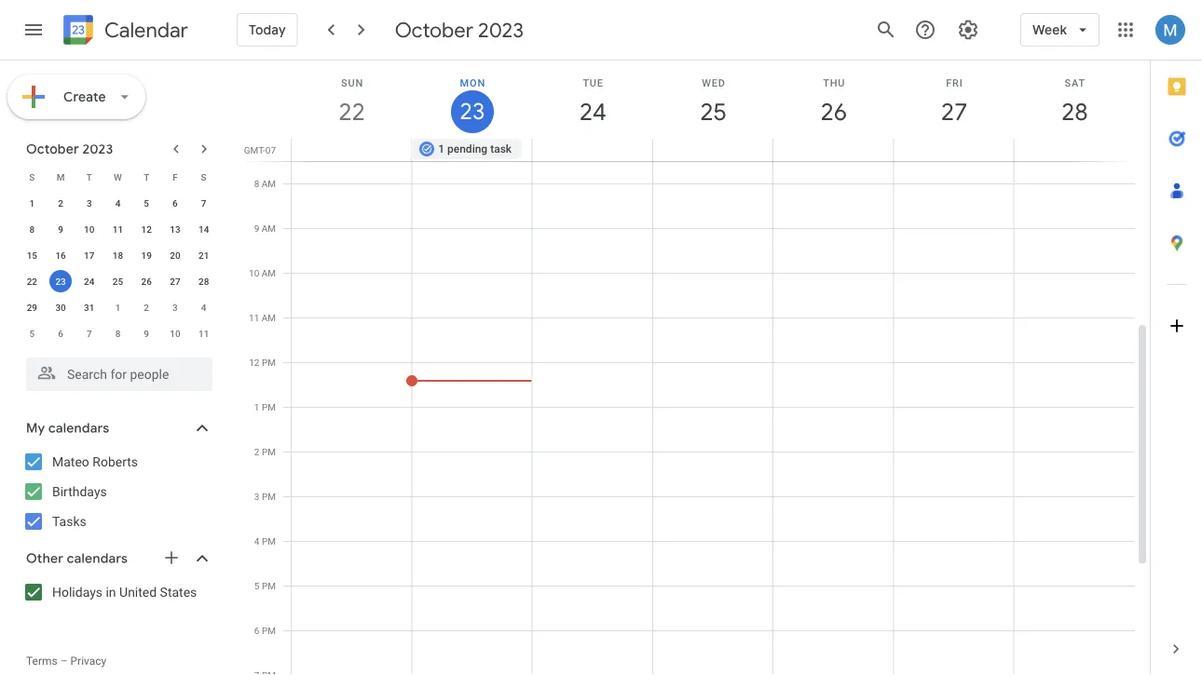 Task type: locate. For each thing, give the bounding box(es) containing it.
11 inside grid
[[249, 312, 259, 323]]

states
[[160, 585, 197, 600]]

7 pm from the top
[[262, 625, 276, 637]]

pm for 5 pm
[[262, 581, 276, 592]]

0 horizontal spatial 26
[[141, 276, 152, 287]]

2 am from the top
[[262, 223, 276, 234]]

10 inside "element"
[[84, 224, 95, 235]]

7 up 14 element
[[201, 198, 206, 209]]

1 row from the top
[[18, 164, 218, 190]]

9 up 10 am
[[254, 223, 259, 234]]

3 row from the top
[[18, 216, 218, 242]]

cell
[[292, 139, 412, 161], [532, 139, 653, 161], [653, 139, 773, 161], [773, 139, 894, 161], [894, 139, 1014, 161], [1014, 139, 1134, 161]]

other calendars button
[[4, 544, 231, 574]]

24 up 31
[[84, 276, 95, 287]]

11 up "18"
[[113, 224, 123, 235]]

1 vertical spatial 5
[[29, 328, 35, 339]]

11
[[113, 224, 123, 235], [249, 312, 259, 323], [198, 328, 209, 339]]

november 7 element
[[78, 322, 100, 345]]

22
[[337, 96, 364, 127], [27, 276, 37, 287]]

1 vertical spatial 10
[[249, 267, 259, 279]]

0 vertical spatial 12
[[141, 224, 152, 235]]

create button
[[7, 75, 145, 119]]

3 for 3 pm
[[254, 491, 260, 502]]

12 inside october 2023 grid
[[141, 224, 152, 235]]

10 down november 3 element at the left top of page
[[170, 328, 180, 339]]

0 horizontal spatial s
[[29, 171, 35, 183]]

november 2 element
[[135, 296, 158, 319]]

21
[[198, 250, 209, 261]]

2023 down create
[[82, 141, 113, 158]]

12 up 19
[[141, 224, 152, 235]]

0 horizontal spatial 23
[[55, 276, 66, 287]]

5 up 12 element
[[144, 198, 149, 209]]

pm up 1 pm
[[262, 357, 276, 368]]

0 horizontal spatial t
[[86, 171, 92, 183]]

6 cell from the left
[[1014, 139, 1134, 161]]

2 up 3 pm
[[254, 446, 260, 458]]

1 horizontal spatial october 2023
[[395, 17, 524, 43]]

5 up 6 pm in the bottom of the page
[[254, 581, 260, 592]]

–
[[60, 655, 68, 668]]

11 down november 4 element
[[198, 328, 209, 339]]

row up 25 element
[[18, 242, 218, 268]]

1 horizontal spatial 4
[[201, 302, 206, 313]]

1 horizontal spatial 28
[[1060, 96, 1087, 127]]

26 link
[[813, 90, 855, 133]]

2 vertical spatial 8
[[115, 328, 121, 339]]

1 cell from the left
[[292, 139, 412, 161]]

2 vertical spatial 11
[[198, 328, 209, 339]]

1 vertical spatial 23
[[55, 276, 66, 287]]

2 cell from the left
[[532, 139, 653, 161]]

2 horizontal spatial 2
[[254, 446, 260, 458]]

22 down sun
[[337, 96, 364, 127]]

2 pm
[[254, 446, 276, 458]]

1 down 12 pm at the bottom left
[[254, 402, 260, 413]]

row up november 1 element
[[18, 268, 218, 295]]

pm down 1 pm
[[262, 446, 276, 458]]

1 horizontal spatial 10
[[170, 328, 180, 339]]

2 horizontal spatial 9
[[254, 223, 259, 234]]

1
[[438, 143, 445, 156], [29, 198, 35, 209], [115, 302, 121, 313], [254, 402, 260, 413]]

4 up november 11 element
[[201, 302, 206, 313]]

1 horizontal spatial 27
[[940, 96, 967, 127]]

1 horizontal spatial 24
[[578, 96, 605, 127]]

1 s from the left
[[29, 171, 35, 183]]

1 pm from the top
[[262, 357, 276, 368]]

3
[[87, 198, 92, 209], [172, 302, 178, 313], [254, 491, 260, 502]]

0 horizontal spatial 2
[[58, 198, 63, 209]]

week button
[[1021, 7, 1100, 52]]

0 vertical spatial 8
[[254, 178, 259, 189]]

8 down november 1 element
[[115, 328, 121, 339]]

6 row from the top
[[18, 295, 218, 321]]

6 down 5 pm
[[254, 625, 260, 637]]

12 down the 11 am
[[249, 357, 260, 368]]

1 down 25 element
[[115, 302, 121, 313]]

9 up 16 element
[[58, 224, 63, 235]]

2 horizontal spatial 11
[[249, 312, 259, 323]]

0 horizontal spatial 10
[[84, 224, 95, 235]]

holidays
[[52, 585, 103, 600]]

0 vertical spatial 22
[[337, 96, 364, 127]]

s left the 'm'
[[29, 171, 35, 183]]

1 vertical spatial 22
[[27, 276, 37, 287]]

2 horizontal spatial 8
[[254, 178, 259, 189]]

pm for 6 pm
[[262, 625, 276, 637]]

row up 11 element
[[18, 164, 218, 190]]

23 link
[[451, 90, 494, 133]]

1 horizontal spatial 12
[[249, 357, 260, 368]]

1 vertical spatial 12
[[249, 357, 260, 368]]

0 horizontal spatial october 2023
[[26, 141, 113, 158]]

5 pm from the top
[[262, 536, 276, 547]]

24 down the tue
[[578, 96, 605, 127]]

2023 up mon
[[478, 17, 524, 43]]

21 element
[[193, 244, 215, 267]]

12 pm
[[249, 357, 276, 368]]

1 inside november 1 element
[[115, 302, 121, 313]]

november 9 element
[[135, 322, 158, 345]]

4
[[115, 198, 121, 209], [201, 302, 206, 313], [254, 536, 260, 547]]

mateo roberts
[[52, 454, 138, 470]]

25 down "18"
[[113, 276, 123, 287]]

25 down wed
[[699, 96, 726, 127]]

0 horizontal spatial 22
[[27, 276, 37, 287]]

holidays in united states
[[52, 585, 197, 600]]

22 inside grid
[[337, 96, 364, 127]]

1 horizontal spatial october
[[395, 17, 473, 43]]

2 down the 'm'
[[58, 198, 63, 209]]

5 for 5 pm
[[254, 581, 260, 592]]

3 up 10 "element"
[[87, 198, 92, 209]]

15 element
[[21, 244, 43, 267]]

26 down thu
[[819, 96, 846, 127]]

november 8 element
[[107, 322, 129, 345]]

0 vertical spatial 3
[[87, 198, 92, 209]]

10
[[84, 224, 95, 235], [249, 267, 259, 279], [170, 328, 180, 339]]

2 inside grid
[[254, 446, 260, 458]]

9 inside grid
[[254, 223, 259, 234]]

my calendars button
[[4, 414, 231, 444]]

20
[[170, 250, 180, 261]]

7
[[201, 198, 206, 209], [87, 328, 92, 339]]

10 for 10 "element"
[[84, 224, 95, 235]]

4 row from the top
[[18, 242, 218, 268]]

0 horizontal spatial 24
[[84, 276, 95, 287]]

15
[[27, 250, 37, 261]]

17 element
[[78, 244, 100, 267]]

0 horizontal spatial 28
[[198, 276, 209, 287]]

1 am from the top
[[262, 178, 276, 189]]

2 vertical spatial 10
[[170, 328, 180, 339]]

27 inside grid
[[940, 96, 967, 127]]

6 pm
[[254, 625, 276, 637]]

0 vertical spatial 27
[[940, 96, 967, 127]]

0 horizontal spatial 7
[[87, 328, 92, 339]]

0 vertical spatial 6
[[172, 198, 178, 209]]

pm for 12 pm
[[262, 357, 276, 368]]

8 up 15 element
[[29, 224, 35, 235]]

0 vertical spatial 11
[[113, 224, 123, 235]]

row containing 22
[[18, 268, 218, 295]]

row down november 1 element
[[18, 321, 218, 347]]

pm down 5 pm
[[262, 625, 276, 637]]

cell down 25 link
[[653, 139, 773, 161]]

1 t from the left
[[86, 171, 92, 183]]

other calendars
[[26, 551, 128, 568]]

s
[[29, 171, 35, 183], [201, 171, 207, 183]]

30
[[55, 302, 66, 313]]

1 horizontal spatial 6
[[172, 198, 178, 209]]

row containing 29
[[18, 295, 218, 321]]

s right f on the left of the page
[[201, 171, 207, 183]]

0 vertical spatial 10
[[84, 224, 95, 235]]

12
[[141, 224, 152, 235], [249, 357, 260, 368]]

2 row from the top
[[18, 190, 218, 216]]

27 element
[[164, 270, 186, 293]]

2 vertical spatial 4
[[254, 536, 260, 547]]

8 am
[[254, 178, 276, 189]]

1 vertical spatial october
[[26, 141, 79, 158]]

28 down "21"
[[198, 276, 209, 287]]

2
[[58, 198, 63, 209], [144, 302, 149, 313], [254, 446, 260, 458]]

am for 10 am
[[262, 267, 276, 279]]

2023
[[478, 17, 524, 43], [82, 141, 113, 158]]

11 for november 11 element
[[198, 328, 209, 339]]

9 down the november 2 element
[[144, 328, 149, 339]]

row down 25 element
[[18, 295, 218, 321]]

calendar
[[104, 17, 188, 43]]

1 inside 1 pending task button
[[438, 143, 445, 156]]

grid
[[239, 61, 1150, 676]]

6 down 30 "element"
[[58, 328, 63, 339]]

october 2023
[[395, 17, 524, 43], [26, 141, 113, 158]]

27
[[940, 96, 967, 127], [170, 276, 180, 287]]

0 vertical spatial october 2023
[[395, 17, 524, 43]]

6 down f on the left of the page
[[172, 198, 178, 209]]

m
[[57, 171, 65, 183]]

3 pm from the top
[[262, 446, 276, 458]]

cell down 27 link
[[894, 139, 1014, 161]]

28
[[1060, 96, 1087, 127], [198, 276, 209, 287]]

cell down 24 link
[[532, 139, 653, 161]]

2 vertical spatial 3
[[254, 491, 260, 502]]

4 down 3 pm
[[254, 536, 260, 547]]

0 vertical spatial 7
[[201, 198, 206, 209]]

1 vertical spatial 8
[[29, 224, 35, 235]]

6 for november 6 element
[[58, 328, 63, 339]]

t
[[86, 171, 92, 183], [144, 171, 149, 183]]

6
[[172, 198, 178, 209], [58, 328, 63, 339], [254, 625, 260, 637]]

9 for 9 am
[[254, 223, 259, 234]]

0 vertical spatial 25
[[699, 96, 726, 127]]

24 element
[[78, 270, 100, 293]]

3 up november 10 element
[[172, 302, 178, 313]]

6 pm from the top
[[262, 581, 276, 592]]

1 up 15 element
[[29, 198, 35, 209]]

am down 07
[[262, 178, 276, 189]]

25
[[699, 96, 726, 127], [113, 276, 123, 287]]

1 vertical spatial 2
[[144, 302, 149, 313]]

gmt-07
[[244, 144, 276, 156]]

1 vertical spatial 11
[[249, 312, 259, 323]]

9
[[254, 223, 259, 234], [58, 224, 63, 235], [144, 328, 149, 339]]

add other calendars image
[[162, 549, 181, 568]]

11 down 10 am
[[249, 312, 259, 323]]

0 horizontal spatial 2023
[[82, 141, 113, 158]]

1 for 1 pending task
[[438, 143, 445, 156]]

0 horizontal spatial 5
[[29, 328, 35, 339]]

29 element
[[21, 296, 43, 319]]

1 vertical spatial 2023
[[82, 141, 113, 158]]

calendars up in
[[67, 551, 128, 568]]

0 vertical spatial 23
[[458, 97, 484, 126]]

am up 12 pm at the bottom left
[[262, 312, 276, 323]]

tue 24
[[578, 77, 605, 127]]

28 down sat
[[1060, 96, 1087, 127]]

1 horizontal spatial t
[[144, 171, 149, 183]]

pm up 6 pm in the bottom of the page
[[262, 581, 276, 592]]

cell down 22 link
[[292, 139, 412, 161]]

tab list
[[1151, 61, 1202, 624]]

8 for 8 am
[[254, 178, 259, 189]]

1 vertical spatial 25
[[113, 276, 123, 287]]

0 vertical spatial 2023
[[478, 17, 524, 43]]

0 horizontal spatial 6
[[58, 328, 63, 339]]

am for 8 am
[[262, 178, 276, 189]]

26
[[819, 96, 846, 127], [141, 276, 152, 287]]

2 pm from the top
[[262, 402, 276, 413]]

0 horizontal spatial 4
[[115, 198, 121, 209]]

1 horizontal spatial 8
[[115, 328, 121, 339]]

14 element
[[193, 218, 215, 240]]

1 horizontal spatial 23
[[458, 97, 484, 126]]

2 up 'november 9' element
[[144, 302, 149, 313]]

october
[[395, 17, 473, 43], [26, 141, 79, 158]]

0 vertical spatial 24
[[578, 96, 605, 127]]

w
[[114, 171, 122, 183]]

october 2023 up mon
[[395, 17, 524, 43]]

8
[[254, 178, 259, 189], [29, 224, 35, 235], [115, 328, 121, 339]]

october 2023 up the 'm'
[[26, 141, 113, 158]]

row group containing 1
[[18, 190, 218, 347]]

28 element
[[193, 270, 215, 293]]

t left w at the left top of the page
[[86, 171, 92, 183]]

4 up 11 element
[[115, 198, 121, 209]]

pending
[[447, 143, 488, 156]]

27 down the fri
[[940, 96, 967, 127]]

row containing 1
[[18, 190, 218, 216]]

1 horizontal spatial 9
[[144, 328, 149, 339]]

8 down gmt-
[[254, 178, 259, 189]]

1 vertical spatial calendars
[[67, 551, 128, 568]]

26 down 19
[[141, 276, 152, 287]]

row down w at the left top of the page
[[18, 190, 218, 216]]

1 vertical spatial 24
[[84, 276, 95, 287]]

1 horizontal spatial 2
[[144, 302, 149, 313]]

1 vertical spatial 3
[[172, 302, 178, 313]]

12 for 12 pm
[[249, 357, 260, 368]]

gmt-
[[244, 144, 265, 156]]

4 inside grid
[[254, 536, 260, 547]]

25 element
[[107, 270, 129, 293]]

23 inside mon 23
[[458, 97, 484, 126]]

23 down mon
[[458, 97, 484, 126]]

october up mon
[[395, 17, 473, 43]]

0 horizontal spatial 27
[[170, 276, 180, 287]]

1 vertical spatial 26
[[141, 276, 152, 287]]

7 row from the top
[[18, 321, 218, 347]]

calendar heading
[[101, 17, 188, 43]]

november 10 element
[[164, 322, 186, 345]]

0 vertical spatial 28
[[1060, 96, 1087, 127]]

2 horizontal spatial 5
[[254, 581, 260, 592]]

24
[[578, 96, 605, 127], [84, 276, 95, 287]]

am down 9 am
[[262, 267, 276, 279]]

2 horizontal spatial 6
[[254, 625, 260, 637]]

pm up 2 pm
[[262, 402, 276, 413]]

0 vertical spatial 5
[[144, 198, 149, 209]]

2 horizontal spatial 4
[[254, 536, 260, 547]]

1 horizontal spatial 22
[[337, 96, 364, 127]]

cell down 28 link
[[1014, 139, 1134, 161]]

0 horizontal spatial 12
[[141, 224, 152, 235]]

am down 8 am
[[262, 223, 276, 234]]

pm for 1 pm
[[262, 402, 276, 413]]

5 down 29 element
[[29, 328, 35, 339]]

10 for november 10 element
[[170, 328, 180, 339]]

0 horizontal spatial 8
[[29, 224, 35, 235]]

28 link
[[1054, 90, 1096, 133]]

23 cell
[[46, 268, 75, 295]]

my calendars list
[[4, 447, 231, 537]]

pm for 2 pm
[[262, 446, 276, 458]]

1 horizontal spatial 26
[[819, 96, 846, 127]]

22 down the 15
[[27, 276, 37, 287]]

4 pm from the top
[[262, 491, 276, 502]]

2 horizontal spatial 10
[[249, 267, 259, 279]]

1 vertical spatial 27
[[170, 276, 180, 287]]

4 am from the top
[[262, 312, 276, 323]]

23, today element
[[49, 270, 72, 293]]

27 down 20
[[170, 276, 180, 287]]

None search field
[[0, 350, 231, 391]]

1 horizontal spatial 11
[[198, 328, 209, 339]]

0 horizontal spatial 11
[[113, 224, 123, 235]]

22 inside 22 element
[[27, 276, 37, 287]]

10 up 17
[[84, 224, 95, 235]]

3 up 4 pm
[[254, 491, 260, 502]]

1 horizontal spatial 2023
[[478, 17, 524, 43]]

0 vertical spatial 26
[[819, 96, 846, 127]]

3 inside grid
[[254, 491, 260, 502]]

row
[[18, 164, 218, 190], [18, 190, 218, 216], [18, 216, 218, 242], [18, 242, 218, 268], [18, 268, 218, 295], [18, 295, 218, 321], [18, 321, 218, 347]]

pm up 4 pm
[[262, 491, 276, 502]]

5 row from the top
[[18, 268, 218, 295]]

2 vertical spatial 5
[[254, 581, 260, 592]]

pm up 5 pm
[[262, 536, 276, 547]]

2 horizontal spatial 3
[[254, 491, 260, 502]]

14
[[198, 224, 209, 235]]

13
[[170, 224, 180, 235]]

2 s from the left
[[201, 171, 207, 183]]

22 element
[[21, 270, 43, 293]]

1 vertical spatial 4
[[201, 302, 206, 313]]

tasks
[[52, 514, 86, 529]]

4 for november 4 element
[[201, 302, 206, 313]]

1 horizontal spatial s
[[201, 171, 207, 183]]

task
[[490, 143, 512, 156]]

t left f on the left of the page
[[144, 171, 149, 183]]

5 for november 5 element
[[29, 328, 35, 339]]

1 vertical spatial 28
[[198, 276, 209, 287]]

october up the 'm'
[[26, 141, 79, 158]]

10 up the 11 am
[[249, 267, 259, 279]]

cell down 26 link at the top of page
[[773, 139, 894, 161]]

thu
[[823, 77, 846, 89]]

week
[[1033, 21, 1067, 38]]

3 am from the top
[[262, 267, 276, 279]]

2 vertical spatial 2
[[254, 446, 260, 458]]

am
[[262, 178, 276, 189], [262, 223, 276, 234], [262, 267, 276, 279], [262, 312, 276, 323]]

1 horizontal spatial 3
[[172, 302, 178, 313]]

6 for 6 pm
[[254, 625, 260, 637]]

row group
[[18, 190, 218, 347]]

1 vertical spatial october 2023
[[26, 141, 113, 158]]

1 vertical spatial 6
[[58, 328, 63, 339]]

row up 18 element
[[18, 216, 218, 242]]

main drawer image
[[22, 19, 45, 41]]

2 vertical spatial 6
[[254, 625, 260, 637]]

in
[[106, 585, 116, 600]]

1 left pending
[[438, 143, 445, 156]]

23 down 16
[[55, 276, 66, 287]]

0 horizontal spatial 3
[[87, 198, 92, 209]]

8 inside grid
[[254, 178, 259, 189]]

calendars up mateo
[[48, 420, 109, 437]]

0 horizontal spatial october
[[26, 141, 79, 158]]

calendars
[[48, 420, 109, 437], [67, 551, 128, 568]]

7 down "31" element
[[87, 328, 92, 339]]

9 am
[[254, 223, 276, 234]]



Task type: vqa. For each thing, say whether or not it's contained in the screenshot.


Task type: describe. For each thing, give the bounding box(es) containing it.
16 element
[[49, 244, 72, 267]]

8 for november 8 element at the left of the page
[[115, 328, 121, 339]]

2 t from the left
[[144, 171, 149, 183]]

my
[[26, 420, 45, 437]]

24 inside row
[[84, 276, 95, 287]]

0 vertical spatial 2
[[58, 198, 63, 209]]

20 element
[[164, 244, 186, 267]]

4 cell from the left
[[773, 139, 894, 161]]

sat 28
[[1060, 77, 1087, 127]]

sat
[[1065, 77, 1086, 89]]

grid containing 22
[[239, 61, 1150, 676]]

november 11 element
[[193, 322, 215, 345]]

my calendars
[[26, 420, 109, 437]]

1 pending task
[[438, 143, 512, 156]]

26 element
[[135, 270, 158, 293]]

wed
[[702, 77, 726, 89]]

0 vertical spatial 4
[[115, 198, 121, 209]]

1 pm
[[254, 402, 276, 413]]

today button
[[237, 7, 298, 52]]

1 pending task button
[[412, 139, 521, 159]]

0 vertical spatial october
[[395, 17, 473, 43]]

row containing 15
[[18, 242, 218, 268]]

calendars for other calendars
[[67, 551, 128, 568]]

1 pending task row
[[283, 139, 1150, 161]]

29
[[27, 302, 37, 313]]

27 link
[[933, 90, 976, 133]]

12 for 12
[[141, 224, 152, 235]]

9 for 'november 9' element
[[144, 328, 149, 339]]

5 cell from the left
[[894, 139, 1014, 161]]

30 element
[[49, 296, 72, 319]]

sun 22
[[337, 77, 364, 127]]

11 am
[[249, 312, 276, 323]]

pm for 3 pm
[[262, 491, 276, 502]]

privacy
[[70, 655, 107, 668]]

19 element
[[135, 244, 158, 267]]

november 5 element
[[21, 322, 43, 345]]

1 vertical spatial 7
[[87, 328, 92, 339]]

10 for 10 am
[[249, 267, 259, 279]]

row containing s
[[18, 164, 218, 190]]

november 3 element
[[164, 296, 186, 319]]

terms link
[[26, 655, 58, 668]]

today
[[249, 21, 286, 38]]

3 pm
[[254, 491, 276, 502]]

11 for 11 am
[[249, 312, 259, 323]]

12 element
[[135, 218, 158, 240]]

thu 26
[[819, 77, 846, 127]]

sun
[[341, 77, 364, 89]]

16
[[55, 250, 66, 261]]

row containing 5
[[18, 321, 218, 347]]

24 link
[[572, 90, 614, 133]]

2 for the november 2 element
[[144, 302, 149, 313]]

fri 27
[[940, 77, 967, 127]]

mon 23
[[458, 77, 486, 126]]

1 horizontal spatial 7
[[201, 198, 206, 209]]

25 inside row
[[113, 276, 123, 287]]

18 element
[[107, 244, 129, 267]]

united
[[119, 585, 157, 600]]

november 1 element
[[107, 296, 129, 319]]

4 for 4 pm
[[254, 536, 260, 547]]

07
[[265, 144, 276, 156]]

1 horizontal spatial 5
[[144, 198, 149, 209]]

18
[[113, 250, 123, 261]]

Search for people text field
[[37, 358, 201, 391]]

10 element
[[78, 218, 100, 240]]

26 inside october 2023 grid
[[141, 276, 152, 287]]

17
[[84, 250, 95, 261]]

roberts
[[93, 454, 138, 470]]

23 inside cell
[[55, 276, 66, 287]]

3 for november 3 element at the left top of page
[[172, 302, 178, 313]]

am for 11 am
[[262, 312, 276, 323]]

birthdays
[[52, 484, 107, 500]]

5 pm
[[254, 581, 276, 592]]

create
[[63, 89, 106, 105]]

10 am
[[249, 267, 276, 279]]

11 for 11 element
[[113, 224, 123, 235]]

25 inside wed 25
[[699, 96, 726, 127]]

calendars for my calendars
[[48, 420, 109, 437]]

tue
[[583, 77, 604, 89]]

27 inside row
[[170, 276, 180, 287]]

28 inside grid
[[1060, 96, 1087, 127]]

11 element
[[107, 218, 129, 240]]

f
[[173, 171, 178, 183]]

november 6 element
[[49, 322, 72, 345]]

25 link
[[692, 90, 735, 133]]

3 cell from the left
[[653, 139, 773, 161]]

31
[[84, 302, 95, 313]]

mateo
[[52, 454, 89, 470]]

4 pm
[[254, 536, 276, 547]]

terms
[[26, 655, 58, 668]]

1 for november 1 element
[[115, 302, 121, 313]]

1 for 1 pm
[[254, 402, 260, 413]]

other
[[26, 551, 64, 568]]

31 element
[[78, 296, 100, 319]]

settings menu image
[[957, 19, 980, 41]]

october 2023 grid
[[18, 164, 218, 347]]

13 element
[[164, 218, 186, 240]]

terms – privacy
[[26, 655, 107, 668]]

22 link
[[331, 90, 373, 133]]

0 horizontal spatial 9
[[58, 224, 63, 235]]

24 inside grid
[[578, 96, 605, 127]]

november 4 element
[[193, 296, 215, 319]]

19
[[141, 250, 152, 261]]

2 for 2 pm
[[254, 446, 260, 458]]

28 inside row
[[198, 276, 209, 287]]

calendar element
[[60, 11, 188, 52]]

am for 9 am
[[262, 223, 276, 234]]

row containing 8
[[18, 216, 218, 242]]

mon
[[460, 77, 486, 89]]

privacy link
[[70, 655, 107, 668]]

wed 25
[[699, 77, 726, 127]]

pm for 4 pm
[[262, 536, 276, 547]]

fri
[[946, 77, 963, 89]]



